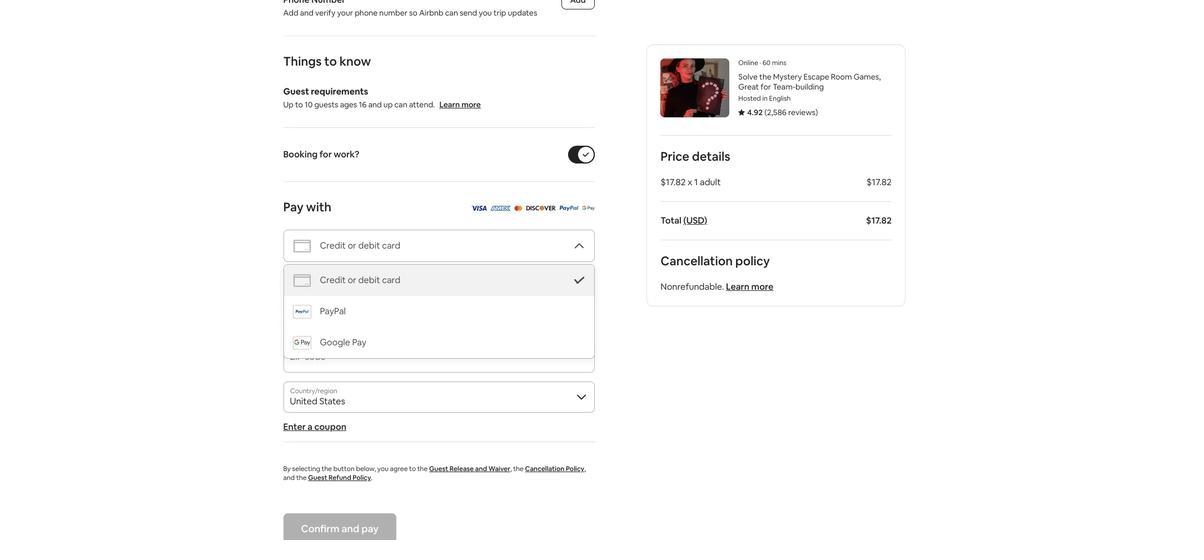 Task type: describe. For each thing, give the bounding box(es) containing it.
debit for credit card icon inside add payment method group
[[359, 274, 380, 286]]

google
[[320, 337, 350, 348]]

united
[[290, 395, 318, 407]]

credit or debit card button
[[283, 230, 595, 262]]

60
[[763, 58, 771, 67]]

total (usd)
[[661, 215, 707, 226]]

policy
[[735, 253, 770, 269]]

10
[[305, 100, 313, 110]]

1 horizontal spatial cancellation
[[661, 253, 733, 269]]

guest refund policy .
[[308, 473, 373, 482]]

agree
[[390, 464, 408, 473]]

ages
[[340, 100, 357, 110]]

1 american express card image from the top
[[491, 202, 511, 214]]

0 horizontal spatial learn more link
[[440, 100, 481, 110]]

by
[[283, 464, 291, 473]]

pay with
[[283, 199, 332, 215]]

credit or debit card for credit card icon within "credit or debit card" dropdown button
[[320, 240, 401, 251]]

and for add and verify your phone number so airbnb can send you trip updates
[[300, 8, 314, 18]]

states
[[320, 395, 345, 407]]

verify
[[315, 8, 336, 18]]

guest requirements up to 10 guests ages 16 and up can attend. learn more
[[283, 86, 481, 110]]

guests
[[314, 100, 339, 110]]

updates
[[508, 8, 538, 18]]

online · 60 mins solve the mystery escape room games, great for team-building hosted in english
[[739, 58, 881, 103]]

booking
[[283, 149, 318, 160]]

with
[[306, 199, 332, 215]]

button
[[334, 464, 355, 473]]

$17.82 x 1 adult
[[661, 176, 721, 188]]

paypal
[[320, 305, 346, 317]]

credit card image for add payment method group
[[293, 271, 311, 290]]

confirm
[[301, 522, 340, 535]]

1
[[694, 176, 698, 188]]

and left waiver
[[475, 464, 487, 473]]

phone
[[355, 8, 378, 18]]

great
[[739, 82, 759, 92]]

number
[[380, 8, 408, 18]]

enter a coupon
[[283, 421, 347, 433]]

.
[[371, 473, 373, 482]]

the right agree
[[418, 464, 428, 473]]

a
[[308, 421, 313, 433]]

airbnb
[[419, 8, 444, 18]]

$17.82 for total
[[866, 215, 892, 226]]

card for credit card icon inside add payment method group
[[382, 274, 401, 286]]

, and the
[[283, 464, 586, 482]]

team-
[[773, 82, 796, 92]]

escape
[[804, 72, 829, 82]]

(
[[765, 107, 767, 117]]

and for , and the
[[283, 473, 295, 482]]

1 visa card image from the top
[[471, 202, 487, 214]]

1 horizontal spatial more
[[752, 281, 774, 293]]

and inside "guest requirements up to 10 guests ages 16 and up can attend. learn more"
[[368, 100, 382, 110]]

hosted
[[739, 94, 761, 103]]

pay inside group
[[352, 337, 367, 348]]

more inside "guest requirements up to 10 guests ages 16 and up can attend. learn more"
[[462, 100, 481, 110]]

mins
[[772, 58, 787, 67]]

)
[[816, 107, 818, 117]]

2 discover card image from the top
[[526, 206, 556, 211]]

things
[[283, 53, 322, 69]]

or for credit card icon inside add payment method group
[[348, 274, 357, 286]]

details
[[692, 149, 731, 164]]

4.92 ( 2,586 reviews )
[[747, 107, 818, 117]]

up
[[283, 100, 294, 110]]

refund
[[329, 473, 351, 482]]

waiver
[[489, 464, 511, 473]]

up
[[384, 100, 393, 110]]

0 vertical spatial to
[[324, 53, 337, 69]]

1 horizontal spatial policy
[[566, 464, 585, 473]]

, inside , and the
[[585, 464, 586, 473]]

in
[[763, 94, 768, 103]]

english
[[769, 94, 791, 103]]

guest left release
[[429, 464, 448, 473]]

credit for "credit or debit card" dropdown button
[[320, 240, 346, 251]]

2 vertical spatial to
[[409, 464, 416, 473]]

the left button
[[322, 464, 332, 473]]

below,
[[356, 464, 376, 473]]

booking for work?
[[283, 149, 360, 160]]

room
[[831, 72, 852, 82]]

0 vertical spatial you
[[479, 8, 492, 18]]

debit for credit card icon within "credit or debit card" dropdown button
[[359, 240, 380, 251]]

guest for requirements
[[283, 86, 309, 97]]

2,586
[[767, 107, 787, 117]]

1 discover card image from the top
[[526, 202, 556, 214]]

united states
[[290, 395, 345, 407]]

enter
[[283, 421, 306, 433]]

google pay
[[320, 337, 367, 348]]

by selecting the button below, you agree to the guest release and waiver , the cancellation policy
[[283, 464, 585, 473]]

mastercard image
[[515, 202, 523, 214]]

attend.
[[409, 100, 435, 110]]

·
[[760, 58, 761, 67]]

1 horizontal spatial learn
[[726, 281, 750, 293]]



Task type: locate. For each thing, give the bounding box(es) containing it.
1 vertical spatial for
[[320, 149, 332, 160]]

you
[[479, 8, 492, 18], [378, 464, 389, 473]]

and left pay
[[342, 522, 360, 535]]

discover card image right mastercard image at the left of the page
[[526, 206, 556, 211]]

can
[[445, 8, 458, 18], [395, 100, 408, 110]]

can inside "guest requirements up to 10 guests ages 16 and up can attend. learn more"
[[395, 100, 408, 110]]

the
[[760, 72, 772, 82], [322, 464, 332, 473], [418, 464, 428, 473], [514, 464, 524, 473], [296, 473, 307, 482]]

0 vertical spatial debit
[[359, 240, 380, 251]]

1 vertical spatial you
[[378, 464, 389, 473]]

nonrefundable.
[[661, 281, 724, 293]]

enter a coupon button
[[283, 421, 347, 433]]

credit card image
[[293, 237, 311, 255], [293, 271, 311, 290]]

solve
[[739, 72, 758, 82]]

more right attend.
[[462, 100, 481, 110]]

the down 60
[[760, 72, 772, 82]]

cancellation up nonrefundable.
[[661, 253, 733, 269]]

games,
[[854, 72, 881, 82]]

credit inside dropdown button
[[320, 240, 346, 251]]

policy
[[566, 464, 585, 473], [353, 473, 371, 482]]

adult
[[700, 176, 721, 188]]

1 credit from the top
[[320, 240, 346, 251]]

pay
[[362, 522, 379, 535]]

1 vertical spatial credit
[[320, 274, 346, 286]]

confirm and pay
[[301, 522, 379, 535]]

0 horizontal spatial ,
[[511, 464, 512, 473]]

card inside dropdown button
[[382, 240, 401, 251]]

you right the .
[[378, 464, 389, 473]]

united states button
[[283, 382, 595, 413]]

guest for refund
[[308, 473, 327, 482]]

for
[[761, 82, 771, 92], [320, 149, 332, 160]]

cancellation policy link
[[525, 464, 585, 473]]

selecting
[[292, 464, 320, 473]]

0 vertical spatial credit or debit card
[[320, 240, 401, 251]]

learn more link down policy
[[726, 281, 774, 293]]

and
[[300, 8, 314, 18], [368, 100, 382, 110], [475, 464, 487, 473], [283, 473, 295, 482], [342, 522, 360, 535]]

4.92
[[747, 107, 763, 117]]

learn more link
[[440, 100, 481, 110], [726, 281, 774, 293]]

debit inside add payment method group
[[359, 274, 380, 286]]

2 card from the top
[[382, 274, 401, 286]]

to inside "guest requirements up to 10 guests ages 16 and up can attend. learn more"
[[295, 100, 303, 110]]

0 vertical spatial learn more link
[[440, 100, 481, 110]]

add payment method group
[[284, 265, 594, 358]]

united states element
[[283, 382, 595, 413]]

to left 10
[[295, 100, 303, 110]]

credit or debit card for credit card icon inside add payment method group
[[320, 274, 401, 286]]

0 horizontal spatial to
[[295, 100, 303, 110]]

debit inside "credit or debit card" dropdown button
[[359, 240, 380, 251]]

google pay image
[[582, 206, 595, 211]]

$17.82
[[661, 176, 686, 188], [867, 176, 892, 188], [866, 215, 892, 226]]

send
[[460, 8, 477, 18]]

1 vertical spatial debit
[[359, 274, 380, 286]]

1 horizontal spatial you
[[479, 8, 492, 18]]

the inside , and the
[[296, 473, 307, 482]]

online
[[739, 58, 758, 67]]

for left work?
[[320, 149, 332, 160]]

credit inside add payment method group
[[320, 274, 346, 286]]

more
[[462, 100, 481, 110], [752, 281, 774, 293]]

1 vertical spatial learn
[[726, 281, 750, 293]]

0 vertical spatial cancellation
[[661, 253, 733, 269]]

cancellation
[[661, 253, 733, 269], [525, 464, 565, 473]]

price
[[661, 149, 690, 164]]

credit
[[320, 240, 346, 251], [320, 274, 346, 286]]

2 debit from the top
[[359, 274, 380, 286]]

or for credit card icon within "credit or debit card" dropdown button
[[348, 240, 357, 251]]

pay
[[283, 199, 304, 215], [352, 337, 367, 348]]

0 vertical spatial learn
[[440, 100, 460, 110]]

2 , from the left
[[585, 464, 586, 473]]

mastercard image
[[515, 206, 523, 211]]

building
[[796, 82, 824, 92]]

$17.82 for $17.82 x 1 adult
[[867, 176, 892, 188]]

learn down policy
[[726, 281, 750, 293]]

guest up up
[[283, 86, 309, 97]]

0 horizontal spatial policy
[[353, 473, 371, 482]]

0 horizontal spatial for
[[320, 149, 332, 160]]

guest release and waiver link
[[429, 464, 511, 473]]

guest
[[283, 86, 309, 97], [429, 464, 448, 473], [308, 473, 327, 482]]

confirm and pay button
[[283, 513, 397, 540]]

or
[[348, 240, 357, 251], [348, 274, 357, 286]]

guest inside "guest requirements up to 10 guests ages 16 and up can attend. learn more"
[[283, 86, 309, 97]]

credit or debit card inside dropdown button
[[320, 240, 401, 251]]

to left know
[[324, 53, 337, 69]]

paypal image
[[560, 202, 579, 214], [560, 206, 579, 211], [293, 302, 311, 321]]

credit card image up paypal image
[[293, 271, 311, 290]]

1 debit from the top
[[359, 240, 380, 251]]

0 vertical spatial for
[[761, 82, 771, 92]]

2 american express card image from the top
[[491, 206, 511, 211]]

1 credit card image from the top
[[293, 237, 311, 255]]

0 vertical spatial card
[[382, 240, 401, 251]]

2 visa card image from the top
[[471, 206, 487, 211]]

1 horizontal spatial pay
[[352, 337, 367, 348]]

trip
[[494, 8, 506, 18]]

total
[[661, 215, 682, 226]]

1 vertical spatial cancellation
[[525, 464, 565, 473]]

or inside add payment method group
[[348, 274, 357, 286]]

can right up
[[395, 100, 408, 110]]

2 or from the top
[[348, 274, 357, 286]]

1 vertical spatial can
[[395, 100, 408, 110]]

1 , from the left
[[511, 464, 512, 473]]

american express card image left mastercard image at the left of the page
[[491, 206, 511, 211]]

1 vertical spatial to
[[295, 100, 303, 110]]

0 horizontal spatial pay
[[283, 199, 304, 215]]

work?
[[334, 149, 360, 160]]

credit or debit card inside add payment method group
[[320, 274, 401, 286]]

confirm and pay element
[[283, 513, 595, 540]]

american express card image
[[491, 202, 511, 214], [491, 206, 511, 211]]

2 credit from the top
[[320, 274, 346, 286]]

credit or debit card
[[320, 240, 401, 251], [320, 274, 401, 286]]

the right by
[[296, 473, 307, 482]]

can left send at the top
[[445, 8, 458, 18]]

and left guest refund policy link
[[283, 473, 295, 482]]

(usd) button
[[684, 215, 707, 226]]

debit
[[359, 240, 380, 251], [359, 274, 380, 286]]

1 vertical spatial credit card image
[[293, 271, 311, 290]]

pay right google
[[352, 337, 367, 348]]

None text field
[[290, 356, 588, 367]]

to right agree
[[409, 464, 416, 473]]

discover card image right mastercard icon
[[526, 202, 556, 214]]

more down policy
[[752, 281, 774, 293]]

1 credit or debit card from the top
[[320, 240, 401, 251]]

guest refund policy link
[[308, 473, 371, 482]]

pay left with
[[283, 199, 304, 215]]

things to know
[[283, 53, 371, 69]]

0 vertical spatial pay
[[283, 199, 304, 215]]

0 vertical spatial can
[[445, 8, 458, 18]]

credit card image for "credit or debit card" dropdown button
[[293, 237, 311, 255]]

1 vertical spatial credit or debit card
[[320, 274, 401, 286]]

and inside button
[[342, 522, 360, 535]]

1 horizontal spatial for
[[761, 82, 771, 92]]

card for credit card icon within "credit or debit card" dropdown button
[[382, 240, 401, 251]]

so
[[409, 8, 418, 18]]

you left trip
[[479, 8, 492, 18]]

visa card image
[[471, 202, 487, 214], [471, 206, 487, 211]]

or inside "credit or debit card" dropdown button
[[348, 240, 357, 251]]

card inside add payment method group
[[382, 274, 401, 286]]

know
[[340, 53, 371, 69]]

your
[[337, 8, 353, 18]]

the right waiver
[[514, 464, 524, 473]]

mystery
[[773, 72, 802, 82]]

0 vertical spatial credit card image
[[293, 237, 311, 255]]

the inside online · 60 mins solve the mystery escape room games, great for team-building hosted in english
[[760, 72, 772, 82]]

0 horizontal spatial can
[[395, 100, 408, 110]]

credit for add payment method group
[[320, 274, 346, 286]]

1 or from the top
[[348, 240, 357, 251]]

1 vertical spatial card
[[382, 274, 401, 286]]

(usd)
[[684, 215, 707, 226]]

0 vertical spatial credit
[[320, 240, 346, 251]]

nonrefundable. learn more
[[661, 281, 774, 293]]

release
[[450, 464, 474, 473]]

0 horizontal spatial learn
[[440, 100, 460, 110]]

and right add
[[300, 8, 314, 18]]

requirements
[[311, 86, 368, 97]]

google pay image
[[582, 202, 595, 214], [293, 333, 311, 352], [293, 336, 311, 349]]

1 vertical spatial more
[[752, 281, 774, 293]]

cancellation right waiver
[[525, 464, 565, 473]]

learn more link right attend.
[[440, 100, 481, 110]]

0 horizontal spatial you
[[378, 464, 389, 473]]

american express card image left mastercard icon
[[491, 202, 511, 214]]

0 horizontal spatial more
[[462, 100, 481, 110]]

0 vertical spatial or
[[348, 240, 357, 251]]

1 vertical spatial pay
[[352, 337, 367, 348]]

1 card from the top
[[382, 240, 401, 251]]

2 horizontal spatial to
[[409, 464, 416, 473]]

cancellation policy
[[661, 253, 770, 269]]

16
[[359, 100, 367, 110]]

and inside , and the
[[283, 473, 295, 482]]

and right 16
[[368, 100, 382, 110]]

credit down with
[[320, 240, 346, 251]]

x
[[688, 176, 692, 188]]

0 horizontal spatial cancellation
[[525, 464, 565, 473]]

visa card image left mastercard image at the left of the page
[[471, 206, 487, 211]]

credit up paypal
[[320, 274, 346, 286]]

paypal image
[[293, 305, 311, 318]]

2 credit or debit card from the top
[[320, 274, 401, 286]]

add and verify your phone number so airbnb can send you trip updates
[[283, 8, 538, 18]]

credit card image down pay with
[[293, 237, 311, 255]]

visa card image left mastercard icon
[[471, 202, 487, 214]]

1 horizontal spatial to
[[324, 53, 337, 69]]

0 vertical spatial more
[[462, 100, 481, 110]]

learn inside "guest requirements up to 10 guests ages 16 and up can attend. learn more"
[[440, 100, 460, 110]]

1 vertical spatial learn more link
[[726, 281, 774, 293]]

1 horizontal spatial learn more link
[[726, 281, 774, 293]]

,
[[511, 464, 512, 473], [585, 464, 586, 473]]

credit card image inside "credit or debit card" dropdown button
[[293, 237, 311, 255]]

add
[[283, 8, 299, 18]]

1 horizontal spatial can
[[445, 8, 458, 18]]

coupon
[[315, 421, 347, 433]]

learn right attend.
[[440, 100, 460, 110]]

and for confirm and pay
[[342, 522, 360, 535]]

1 vertical spatial or
[[348, 274, 357, 286]]

reviews
[[789, 107, 816, 117]]

for up in
[[761, 82, 771, 92]]

for inside online · 60 mins solve the mystery escape room games, great for team-building hosted in english
[[761, 82, 771, 92]]

2 credit card image from the top
[[293, 271, 311, 290]]

card
[[382, 240, 401, 251], [382, 274, 401, 286]]

discover card image
[[526, 202, 556, 214], [526, 206, 556, 211]]

price details
[[661, 149, 731, 164]]

1 horizontal spatial ,
[[585, 464, 586, 473]]

guest left refund
[[308, 473, 327, 482]]

credit card image inside add payment method group
[[293, 271, 311, 290]]



Task type: vqa. For each thing, say whether or not it's contained in the screenshot.
Only corresponding to Only coupons issued by Airbnb are accepted.
no



